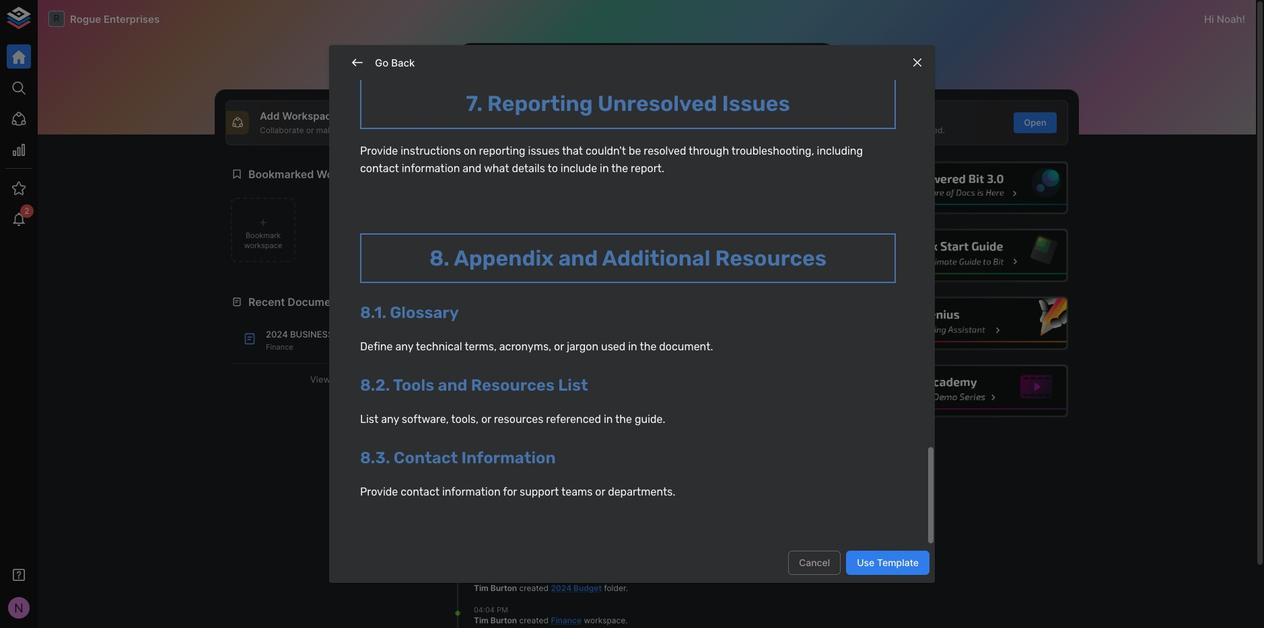 Task type: vqa. For each thing, say whether or not it's contained in the screenshot.


Task type: locate. For each thing, give the bounding box(es) containing it.
noah inside 04:12 pm tim burton added noah lott to finance workspace .
[[546, 409, 566, 419]]

added inside 04:11 pm tim burton added noah lott marketing team workspace
[[520, 452, 544, 463]]

2 vertical spatial created
[[520, 616, 549, 626]]

activities
[[523, 296, 572, 309]]

create down issues
[[737, 117, 765, 128]]

document.
[[659, 341, 713, 353]]

added up "team"
[[520, 452, 544, 463]]

to
[[548, 162, 558, 175], [586, 409, 594, 419]]

pm up 'tim burton created'
[[496, 486, 508, 495]]

tim down 04:12 at the bottom
[[474, 409, 489, 419]]

teams
[[562, 486, 593, 499]]

burton inside 04:12 pm tim burton added noah lott to finance workspace .
[[491, 409, 517, 419]]

any
[[572, 125, 586, 135], [396, 341, 414, 353], [381, 413, 399, 426]]

tim inside 04:12 pm tim burton added noah lott to finance workspace .
[[474, 409, 489, 419]]

use template button
[[847, 551, 930, 576]]

provide
[[360, 145, 398, 157], [360, 486, 398, 499]]

1 04:07 from the top
[[474, 486, 494, 495]]

0 vertical spatial lott
[[569, 409, 584, 419]]

or right doc at left top
[[634, 125, 642, 135]]

04:07 up the 04:04
[[474, 573, 494, 583]]

add for add workspace collaborate or make it private.
[[260, 110, 280, 123]]

lott inside 04:11 pm tim burton added noah lott marketing team workspace
[[569, 452, 584, 463]]

7.
[[466, 91, 483, 117]]

get
[[898, 125, 911, 135]]

information down instructions
[[402, 162, 460, 175]]

template up faster
[[829, 110, 875, 123]]

reporting
[[479, 145, 526, 157]]

business inside '2024 business plan'
[[569, 365, 609, 375]]

any inside create document create any type of doc or wiki.
[[572, 125, 586, 135]]

r
[[54, 13, 60, 24]]

2024 down recent
[[266, 330, 288, 340]]

2024 inside 2024 tax documents
[[551, 496, 572, 506]]

created for finance
[[520, 616, 549, 626]]

noah up support at left
[[546, 452, 566, 463]]

terms,
[[465, 341, 497, 353]]

added inside 04:12 pm tim burton added noah lott to finance workspace .
[[520, 409, 544, 419]]

workspace inside 04:04 pm tim burton created finance workspace .
[[584, 616, 626, 626]]

04:07
[[474, 486, 494, 495], [474, 573, 494, 583]]

created inside 04:07 pm tim burton created 2024 budget folder .
[[520, 584, 549, 594]]

add down 7.
[[458, 117, 475, 128]]

any left "software,"
[[381, 413, 399, 426]]

0 horizontal spatial resources
[[471, 377, 555, 395]]

created
[[520, 496, 549, 506], [520, 584, 549, 594], [520, 616, 549, 626]]

gallery
[[877, 110, 912, 123]]

2024 down define any technical terms, acronyms, or jargon used in the document.
[[546, 365, 567, 375]]

the down couldn't
[[612, 162, 628, 175]]

pm right 04:11
[[494, 442, 506, 452]]

1 horizontal spatial finance
[[551, 616, 582, 626]]

8.1. glossary
[[360, 304, 459, 323]]

2 vertical spatial noah
[[546, 452, 566, 463]]

pm for to
[[495, 398, 507, 408]]

information down marketing
[[442, 486, 501, 499]]

1 vertical spatial business
[[569, 365, 609, 375]]

2 vertical spatial finance
[[551, 616, 582, 626]]

contact
[[394, 449, 458, 468]]

04:07 pm
[[474, 486, 508, 495]]

0 horizontal spatial workspace
[[282, 110, 337, 123]]

burton inside 04:07 pm tim burton created 2024 budget folder .
[[491, 584, 517, 594]]

troubleshooting,
[[732, 145, 815, 157]]

1 horizontal spatial documents
[[474, 508, 519, 518]]

create inside 'button'
[[737, 117, 765, 128]]

plan inside '2024 business plan finance'
[[336, 330, 359, 340]]

0 vertical spatial documents
[[288, 296, 347, 309]]

provide down 8.3.
[[360, 486, 398, 499]]

5 burton from the top
[[491, 616, 517, 626]]

plan up 04:12 at the bottom
[[474, 376, 496, 386]]

. down define any technical terms, acronyms, or jargon used in the document.
[[536, 376, 539, 386]]

04:07 down marketing
[[474, 486, 494, 495]]

0 horizontal spatial business
[[290, 330, 334, 340]]

include
[[561, 162, 597, 175]]

tim down 04:07 pm at the bottom of page
[[474, 496, 489, 506]]

0 horizontal spatial list
[[360, 413, 379, 426]]

workspace down bookmark
[[244, 241, 282, 250]]

1 burton from the top
[[491, 409, 517, 419]]

burton down 04:12 at the bottom
[[491, 409, 517, 419]]

documents
[[288, 296, 347, 309], [474, 508, 519, 518]]

rogue enterprises
[[70, 12, 160, 25]]

template
[[829, 110, 875, 123], [877, 557, 919, 569]]

0 vertical spatial finance
[[266, 342, 293, 352]]

or right tax
[[595, 486, 606, 499]]

resources
[[494, 413, 544, 426]]

0 vertical spatial resources
[[715, 246, 827, 271]]

1 horizontal spatial list
[[558, 377, 588, 395]]

added for to
[[520, 409, 544, 419]]

the right "used"
[[640, 341, 657, 353]]

added
[[520, 409, 544, 419], [520, 452, 544, 463]]

add inside add workspace collaborate or make it private.
[[260, 110, 280, 123]]

business for 2024 business plan finance
[[290, 330, 334, 340]]

4 burton from the top
[[491, 584, 517, 594]]

hi noah !
[[1205, 12, 1246, 25]]

add for add
[[458, 117, 475, 128]]

finance down 2024 budget link
[[551, 616, 582, 626]]

1 provide from the top
[[360, 145, 398, 157]]

7. reporting unresolved issues
[[466, 91, 790, 117]]

1 vertical spatial created
[[520, 584, 549, 594]]

8.
[[430, 246, 450, 271]]

0 vertical spatial created
[[520, 496, 549, 506]]

list up referenced at left bottom
[[558, 377, 588, 395]]

burton down the 04:04
[[491, 616, 517, 626]]

support
[[520, 486, 559, 499]]

2 created from the top
[[520, 584, 549, 594]]

1 created from the top
[[520, 496, 549, 506]]

issues
[[722, 91, 790, 117]]

04:13 pm
[[474, 355, 507, 364]]

0 vertical spatial information
[[402, 162, 460, 175]]

.
[[536, 376, 539, 386], [516, 420, 518, 430], [626, 584, 628, 594], [626, 616, 628, 626]]

go back
[[375, 56, 415, 69]]

pm inside 04:12 pm tim burton added noah lott to finance workspace .
[[495, 398, 507, 408]]

2 04:07 from the top
[[474, 573, 494, 583]]

. down the folder
[[626, 616, 628, 626]]

2 help image from the top
[[866, 229, 1069, 283]]

to inside 04:12 pm tim burton added noah lott to finance workspace .
[[586, 409, 594, 419]]

pm inside 04:11 pm tim burton added noah lott marketing team workspace
[[494, 442, 506, 452]]

1 vertical spatial contact
[[401, 486, 440, 499]]

documents up '2024 business plan finance' on the bottom left
[[288, 296, 347, 309]]

1 horizontal spatial add
[[458, 117, 475, 128]]

for
[[503, 486, 517, 499]]

tim inside 04:07 pm tim burton created 2024 budget folder .
[[474, 584, 489, 594]]

workspace down 04:12 at the bottom
[[474, 420, 516, 430]]

create inside template gallery create faster and get inspired.
[[829, 125, 855, 135]]

the inside provide instructions on reporting issues that couldn't be resolved through troubleshooting, including contact information and what details to include in the report.
[[612, 162, 628, 175]]

folder
[[604, 584, 626, 594]]

burton down 04:07 pm at the bottom of page
[[491, 496, 517, 506]]

workspace down the folder
[[584, 616, 626, 626]]

2 vertical spatial any
[[381, 413, 399, 426]]

0 horizontal spatial finance
[[266, 342, 293, 352]]

2 horizontal spatial finance
[[596, 409, 627, 419]]

plan up all
[[336, 330, 359, 340]]

2024 inside '2024 business plan'
[[546, 365, 567, 375]]

plan for 2024 business plan
[[474, 376, 496, 386]]

. right budget
[[626, 584, 628, 594]]

pm
[[496, 355, 507, 364], [495, 398, 507, 408], [494, 442, 506, 452], [496, 486, 508, 495], [496, 573, 508, 583], [497, 606, 508, 615]]

1 vertical spatial plan
[[474, 376, 496, 386]]

workspace
[[244, 241, 282, 250], [474, 420, 516, 430], [539, 464, 581, 474], [584, 616, 626, 626]]

or inside add workspace collaborate or make it private.
[[306, 125, 314, 135]]

define any technical terms, acronyms, or jargon used in the document.
[[360, 341, 713, 353]]

burton up marketing team link
[[491, 452, 517, 463]]

5 tim from the top
[[474, 616, 489, 626]]

and inside provide instructions on reporting issues that couldn't be resolved through troubleshooting, including contact information and what details to include in the report.
[[463, 162, 482, 175]]

business inside '2024 business plan finance'
[[290, 330, 334, 340]]

help image
[[866, 161, 1069, 215], [866, 229, 1069, 283], [866, 297, 1069, 350], [866, 365, 1069, 418]]

workspace inside add workspace collaborate or make it private.
[[282, 110, 337, 123]]

add button
[[445, 112, 488, 133]]

noah inside 04:11 pm tim burton added noah lott marketing team workspace
[[546, 452, 566, 463]]

0 vertical spatial plan
[[336, 330, 359, 340]]

list down 8.2.
[[360, 413, 379, 426]]

and down on
[[463, 162, 482, 175]]

0 vertical spatial provide
[[360, 145, 398, 157]]

unresolved
[[598, 91, 718, 117]]

workspace inside button
[[244, 241, 282, 250]]

contact
[[360, 162, 399, 175], [401, 486, 440, 499]]

tim up the 04:04
[[474, 584, 489, 594]]

business
[[290, 330, 334, 340], [569, 365, 609, 375]]

use
[[857, 557, 875, 569]]

. inside 04:04 pm tim burton created finance workspace .
[[626, 616, 628, 626]]

added down document .
[[520, 409, 544, 419]]

finance left the guide.
[[596, 409, 627, 419]]

0 vertical spatial business
[[290, 330, 334, 340]]

. up information
[[516, 420, 518, 430]]

in right referenced at left bottom
[[604, 413, 613, 426]]

pm right 04:12 at the bottom
[[495, 398, 507, 408]]

0 vertical spatial 04:07
[[474, 486, 494, 495]]

1 horizontal spatial business
[[569, 365, 609, 375]]

bookmark workspace button
[[231, 198, 296, 263]]

1 vertical spatial list
[[360, 413, 379, 426]]

workspace up make
[[282, 110, 337, 123]]

plan inside '2024 business plan'
[[474, 376, 496, 386]]

details
[[512, 162, 545, 175]]

in down couldn't
[[600, 162, 609, 175]]

business down recent documents in the left top of the page
[[290, 330, 334, 340]]

2024 for 2024 tax documents
[[551, 496, 572, 506]]

documents down 'tim burton created'
[[474, 508, 519, 518]]

1 horizontal spatial to
[[586, 409, 594, 419]]

provide for provide contact information for support teams or departments.
[[360, 486, 398, 499]]

or
[[306, 125, 314, 135], [634, 125, 642, 135], [554, 341, 564, 353], [481, 413, 491, 426], [595, 486, 606, 499]]

pm right 04:13
[[496, 355, 507, 364]]

workspace inside 04:12 pm tim burton added noah lott to finance workspace .
[[474, 420, 516, 430]]

burton up the 04:04
[[491, 584, 517, 594]]

create
[[545, 110, 577, 123], [737, 117, 765, 128], [545, 125, 570, 135], [829, 125, 855, 135]]

burton for finance
[[491, 409, 517, 419]]

and down gallery in the top of the page
[[881, 125, 896, 135]]

and up activities
[[559, 246, 598, 271]]

0 vertical spatial list
[[558, 377, 588, 395]]

template right use
[[877, 557, 919, 569]]

finance down recent
[[266, 342, 293, 352]]

or down 04:12 at the bottom
[[481, 413, 491, 426]]

1 vertical spatial documents
[[474, 508, 519, 518]]

cancel button
[[788, 551, 841, 576]]

1 vertical spatial 04:07
[[474, 573, 494, 583]]

0 vertical spatial noah
[[1217, 12, 1243, 25]]

or left make
[[306, 125, 314, 135]]

1 lott from the top
[[569, 409, 584, 419]]

lott for finance
[[569, 409, 584, 419]]

create up including
[[829, 125, 855, 135]]

add inside button
[[458, 117, 475, 128]]

2024 tax documents link
[[474, 496, 588, 518]]

lott for team
[[569, 452, 584, 463]]

noah for team
[[546, 452, 566, 463]]

2 tim from the top
[[474, 452, 489, 463]]

tim down 04:11
[[474, 452, 489, 463]]

reporting
[[488, 91, 593, 117]]

workspace down appendix
[[462, 296, 521, 309]]

lott
[[569, 409, 584, 419], [569, 452, 584, 463]]

2 provide from the top
[[360, 486, 398, 499]]

used
[[601, 341, 626, 353]]

n button
[[4, 594, 34, 624]]

0 horizontal spatial contact
[[360, 162, 399, 175]]

0 horizontal spatial to
[[548, 162, 558, 175]]

1 vertical spatial template
[[877, 557, 919, 569]]

business down jargon
[[569, 365, 609, 375]]

additional
[[602, 246, 711, 271]]

to down the issues
[[548, 162, 558, 175]]

finance link down 2024 budget link
[[551, 616, 582, 626]]

pm inside 04:07 pm tim burton created 2024 budget folder .
[[496, 573, 508, 583]]

pm inside 04:04 pm tim burton created finance workspace .
[[497, 606, 508, 615]]

0 vertical spatial the
[[612, 162, 628, 175]]

8. appendix and additional resources
[[430, 246, 827, 271]]

workspace
[[282, 110, 337, 123], [462, 296, 521, 309]]

2 added from the top
[[520, 452, 544, 463]]

technical
[[416, 341, 462, 353]]

add workspace collaborate or make it private.
[[260, 110, 375, 135]]

enterprises
[[104, 12, 160, 25]]

noah for finance
[[546, 409, 566, 419]]

lott up teams
[[569, 452, 584, 463]]

created inside 04:04 pm tim burton created finance workspace .
[[520, 616, 549, 626]]

0 vertical spatial workspace
[[282, 110, 337, 123]]

burton inside 04:11 pm tim burton added noah lott marketing team workspace
[[491, 452, 517, 463]]

plan
[[336, 330, 359, 340], [474, 376, 496, 386]]

1 vertical spatial any
[[396, 341, 414, 353]]

1 vertical spatial lott
[[569, 452, 584, 463]]

noah right hi
[[1217, 12, 1243, 25]]

any for acronyms,
[[396, 341, 414, 353]]

. inside 04:07 pm tim burton created 2024 budget folder .
[[626, 584, 628, 594]]

1 horizontal spatial workspace
[[462, 296, 521, 309]]

2024 inside 04:07 pm tim burton created 2024 budget folder .
[[551, 584, 572, 594]]

1 added from the top
[[520, 409, 544, 419]]

lott inside 04:12 pm tim burton added noah lott to finance workspace .
[[569, 409, 584, 419]]

1 vertical spatial workspace
[[462, 296, 521, 309]]

go
[[375, 56, 389, 69]]

0 vertical spatial template
[[829, 110, 875, 123]]

and inside template gallery create faster and get inspired.
[[881, 125, 896, 135]]

noah right resources
[[546, 409, 566, 419]]

2 lott from the top
[[569, 452, 584, 463]]

1 vertical spatial finance link
[[551, 616, 582, 626]]

tim down the 04:04
[[474, 616, 489, 626]]

software,
[[402, 413, 449, 426]]

document
[[498, 376, 536, 386]]

2024 left budget
[[551, 584, 572, 594]]

contact down private.
[[360, 162, 399, 175]]

to inside provide instructions on reporting issues that couldn't be resolved through troubleshooting, including contact information and what details to include in the report.
[[548, 162, 558, 175]]

tim inside 04:04 pm tim burton created finance workspace .
[[474, 616, 489, 626]]

bookmark workspace
[[244, 231, 282, 250]]

add up collaborate
[[260, 110, 280, 123]]

lott down the '2024 business plan' link on the bottom
[[569, 409, 584, 419]]

through
[[689, 145, 729, 157]]

1 vertical spatial noah
[[546, 409, 566, 419]]

tim inside 04:11 pm tim burton added noah lott marketing team workspace
[[474, 452, 489, 463]]

tim
[[474, 409, 489, 419], [474, 452, 489, 463], [474, 496, 489, 506], [474, 584, 489, 594], [474, 616, 489, 626]]

pm right the 04:04
[[497, 606, 508, 615]]

1 horizontal spatial plan
[[474, 376, 496, 386]]

1 vertical spatial finance
[[596, 409, 627, 419]]

4 tim from the top
[[474, 584, 489, 594]]

any left type
[[572, 125, 586, 135]]

any right define
[[396, 341, 414, 353]]

in right "used"
[[628, 341, 638, 353]]

2024 for 2024 business plan finance
[[266, 330, 288, 340]]

add
[[260, 110, 280, 123], [458, 117, 475, 128]]

04:07 inside 04:07 pm tim burton created 2024 budget folder .
[[474, 573, 494, 583]]

finance link left the guide.
[[596, 409, 627, 419]]

0 vertical spatial added
[[520, 409, 544, 419]]

0 horizontal spatial add
[[260, 110, 280, 123]]

finance inside '2024 business plan finance'
[[266, 342, 293, 352]]

finance inside 04:04 pm tim burton created finance workspace .
[[551, 616, 582, 626]]

plan for 2024 business plan finance
[[336, 330, 359, 340]]

0 horizontal spatial plan
[[336, 330, 359, 340]]

finance link
[[596, 409, 627, 419], [551, 616, 582, 626]]

template gallery create faster and get inspired.
[[829, 110, 945, 135]]

1 horizontal spatial finance link
[[596, 409, 627, 419]]

0 horizontal spatial template
[[829, 110, 875, 123]]

the left the guide.
[[616, 413, 632, 426]]

1 tim from the top
[[474, 409, 489, 419]]

0 vertical spatial in
[[600, 162, 609, 175]]

3 tim from the top
[[474, 496, 489, 506]]

1 horizontal spatial template
[[877, 557, 919, 569]]

including
[[817, 145, 863, 157]]

2024 inside '2024 business plan finance'
[[266, 330, 288, 340]]

1 horizontal spatial contact
[[401, 486, 440, 499]]

go back dialog
[[329, 0, 935, 584]]

1 vertical spatial in
[[628, 341, 638, 353]]

provide inside provide instructions on reporting issues that couldn't be resolved through troubleshooting, including contact information and what details to include in the report.
[[360, 145, 398, 157]]

3 created from the top
[[520, 616, 549, 626]]

2 burton from the top
[[491, 452, 517, 463]]

contact down contact
[[401, 486, 440, 499]]

2024 left tax
[[551, 496, 572, 506]]

3 burton from the top
[[491, 496, 517, 506]]

8.1.
[[360, 304, 387, 323]]

0 vertical spatial contact
[[360, 162, 399, 175]]

provide down private.
[[360, 145, 398, 157]]

0 vertical spatial any
[[572, 125, 586, 135]]

04:07 pm tim burton created 2024 budget folder .
[[474, 573, 628, 594]]

open button
[[1014, 112, 1057, 133]]

pm up 04:04 pm tim burton created finance workspace .
[[496, 573, 508, 583]]

tim for .
[[474, 584, 489, 594]]

1 vertical spatial provide
[[360, 486, 398, 499]]

and up the "tools," in the bottom left of the page
[[438, 377, 468, 395]]

to left the guide.
[[586, 409, 594, 419]]

workspace up teams
[[539, 464, 581, 474]]

1 vertical spatial to
[[586, 409, 594, 419]]

team
[[516, 464, 537, 474]]

1 vertical spatial added
[[520, 452, 544, 463]]

0 vertical spatial to
[[548, 162, 558, 175]]

referenced
[[546, 413, 601, 426]]

2024 business plan
[[474, 365, 609, 386]]



Task type: describe. For each thing, give the bounding box(es) containing it.
04:07 for 04:07 pm
[[474, 486, 494, 495]]

workspace inside 04:11 pm tim burton added noah lott marketing team workspace
[[539, 464, 581, 474]]

in inside provide instructions on reporting issues that couldn't be resolved through troubleshooting, including contact information and what details to include in the report.
[[600, 162, 609, 175]]

provide contact information for support teams or departments.
[[360, 486, 676, 499]]

1 vertical spatial information
[[442, 486, 501, 499]]

workspaces
[[317, 167, 381, 181]]

view
[[310, 374, 331, 385]]

tax
[[574, 496, 588, 506]]

2 vertical spatial in
[[604, 413, 613, 426]]

information
[[462, 449, 556, 468]]

!
[[1243, 12, 1246, 25]]

burton for team
[[491, 452, 517, 463]]

information inside provide instructions on reporting issues that couldn't be resolved through troubleshooting, including contact information and what details to include in the report.
[[402, 162, 460, 175]]

tim for finance
[[474, 409, 489, 419]]

04:04
[[474, 606, 495, 615]]

tim burton created
[[474, 496, 551, 506]]

hi
[[1205, 12, 1215, 25]]

burton for .
[[491, 584, 517, 594]]

be
[[629, 145, 641, 157]]

tools,
[[451, 413, 479, 426]]

recent documents
[[248, 296, 347, 309]]

all
[[333, 374, 344, 385]]

acronyms,
[[499, 341, 552, 353]]

0 vertical spatial finance link
[[596, 409, 627, 419]]

burton inside 04:04 pm tim burton created finance workspace .
[[491, 616, 517, 626]]

or left jargon
[[554, 341, 564, 353]]

bookmarked
[[248, 167, 314, 181]]

8.3. contact information
[[360, 449, 556, 468]]

on
[[464, 145, 477, 157]]

view all
[[310, 374, 344, 385]]

contact inside provide instructions on reporting issues that couldn't be resolved through troubleshooting, including contact information and what details to include in the report.
[[360, 162, 399, 175]]

guide.
[[635, 413, 666, 426]]

any for or
[[381, 413, 399, 426]]

cancel
[[799, 557, 830, 569]]

it
[[339, 125, 344, 135]]

04:12
[[474, 398, 493, 408]]

inspired.
[[913, 125, 945, 135]]

created for 2024
[[520, 584, 549, 594]]

template inside template gallery create faster and get inspired.
[[829, 110, 875, 123]]

1 vertical spatial the
[[640, 341, 657, 353]]

2024 business plan link
[[474, 365, 609, 386]]

04:11 pm tim burton added noah lott marketing team workspace
[[474, 442, 584, 474]]

04:13
[[474, 355, 494, 364]]

departments.
[[608, 486, 676, 499]]

. inside 04:12 pm tim burton added noah lott to finance workspace .
[[516, 420, 518, 430]]

added for marketing
[[520, 452, 544, 463]]

create up the issues
[[545, 125, 570, 135]]

open
[[1024, 117, 1047, 128]]

list any software, tools, or resources referenced in the guide.
[[360, 413, 666, 426]]

private.
[[346, 125, 375, 135]]

pm for marketing
[[494, 442, 506, 452]]

8.3.
[[360, 449, 390, 468]]

what
[[484, 162, 509, 175]]

type
[[588, 125, 605, 135]]

use template
[[857, 557, 919, 569]]

1 help image from the top
[[866, 161, 1069, 215]]

marketing team link
[[474, 464, 537, 474]]

1 horizontal spatial resources
[[715, 246, 827, 271]]

document .
[[498, 376, 539, 386]]

bookmark
[[246, 231, 281, 240]]

04:04 pm tim burton created finance workspace .
[[474, 606, 628, 626]]

provide instructions on reporting issues that couldn't be resolved through troubleshooting, including contact information and what details to include in the report.
[[360, 145, 866, 175]]

create up that on the top of the page
[[545, 110, 577, 123]]

template inside button
[[877, 557, 919, 569]]

collaborate
[[260, 125, 304, 135]]

04:11
[[474, 442, 492, 452]]

jargon
[[567, 341, 599, 353]]

glossary
[[390, 304, 459, 323]]

view all button
[[231, 370, 423, 390]]

tim for team
[[474, 452, 489, 463]]

budget
[[574, 584, 602, 594]]

business for 2024 business plan
[[569, 365, 609, 375]]

marketing
[[474, 464, 514, 474]]

8.2. tools and resources list
[[360, 377, 588, 395]]

0 horizontal spatial documents
[[288, 296, 347, 309]]

provide for provide instructions on reporting issues that couldn't be resolved through troubleshooting, including contact information and what details to include in the report.
[[360, 145, 398, 157]]

resolved
[[644, 145, 687, 157]]

bookmarked workspaces
[[248, 167, 381, 181]]

rogue
[[70, 12, 101, 25]]

appendix
[[454, 246, 554, 271]]

or inside create document create any type of doc or wiki.
[[634, 125, 642, 135]]

0 horizontal spatial finance link
[[551, 616, 582, 626]]

of
[[608, 125, 615, 135]]

back
[[391, 56, 415, 69]]

document
[[580, 110, 630, 123]]

4 help image from the top
[[866, 365, 1069, 418]]

04:12 pm tim burton added noah lott to finance workspace .
[[474, 398, 627, 430]]

documents inside 2024 tax documents
[[474, 508, 519, 518]]

issues
[[528, 145, 560, 157]]

tools
[[393, 377, 434, 395]]

report.
[[631, 162, 665, 175]]

that
[[562, 145, 583, 157]]

define
[[360, 341, 393, 353]]

finance inside 04:12 pm tim burton added noah lott to finance workspace .
[[596, 409, 627, 419]]

pm for folder
[[496, 573, 508, 583]]

2024 for 2024 business plan
[[546, 365, 567, 375]]

pm for .
[[497, 606, 508, 615]]

1 vertical spatial resources
[[471, 377, 555, 395]]

create button
[[729, 112, 773, 133]]

04:07 for 04:07 pm tim burton created 2024 budget folder .
[[474, 573, 494, 583]]

2 vertical spatial the
[[616, 413, 632, 426]]

workspace activities
[[462, 296, 572, 309]]

3 help image from the top
[[866, 297, 1069, 350]]

make
[[316, 125, 337, 135]]

instructions
[[401, 145, 461, 157]]

8.2.
[[360, 377, 390, 395]]



